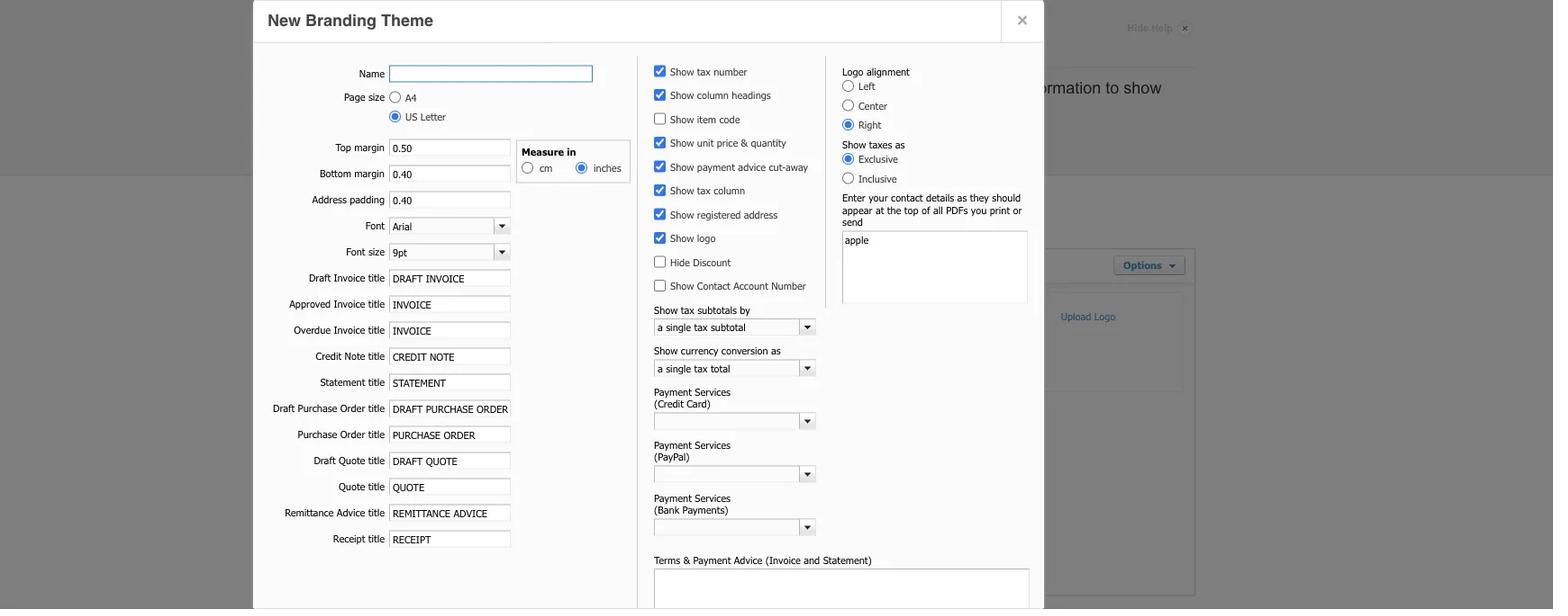 Task type: vqa. For each thing, say whether or not it's contained in the screenshot.
left svg icon
no



Task type: describe. For each thing, give the bounding box(es) containing it.
1 horizontal spatial conversion
[[722, 346, 768, 358]]

padding
[[350, 194, 385, 206]]

0 vertical spatial away
[[786, 161, 808, 173]]

show column headings
[[670, 90, 771, 102]]

1 horizontal spatial branding
[[405, 211, 451, 223]]

show
[[1124, 79, 1162, 97]]

unicode
[[419, 305, 459, 317]]

measure
[[522, 146, 564, 158]]

1 horizontal spatial discount
[[693, 257, 731, 269]]

terms for terms & payment advice (invoice and statement): (none added)
[[368, 525, 394, 537]]

Center radio
[[842, 100, 854, 112]]

0 vertical spatial us
[[405, 111, 417, 123]]

draft for draft quote title
[[314, 455, 336, 467]]

(invoice for statement)
[[766, 555, 801, 567]]

Statement title text field
[[389, 375, 511, 392]]

conversion inside tax subtotals                                                  by a single tax subtotal currency conversion as                                                          a single tax total
[[570, 390, 617, 402]]

font for font size
[[346, 246, 365, 258]]

what's this?
[[358, 185, 411, 197]]

remittance
[[285, 507, 334, 519]]

Remittance Advice title text field
[[389, 505, 511, 523]]

0 vertical spatial headings
[[732, 90, 771, 102]]

4 title from the top
[[368, 351, 385, 363]]

address padding
[[312, 194, 385, 206]]

inches radio
[[576, 163, 587, 174]]

apple
[[841, 305, 864, 317]]

draft invoice title
[[309, 272, 385, 284]]

name
[[359, 68, 385, 80]]

0 vertical spatial subtotals
[[698, 305, 737, 317]]

credit note title
[[316, 351, 385, 363]]

create invoice templates , add your logo and select which financial information to show
[[542, 79, 1162, 97]]

0 vertical spatial to
[[687, 39, 700, 57]]

price inside show: tax number column headings tax column unit price and quantity payment advice cut-away registered address logo discount
[[401, 390, 422, 402]]

0 vertical spatial by
[[740, 305, 750, 317]]

show tax column
[[670, 185, 745, 197]]

0 vertical spatial letter
[[421, 111, 446, 123]]

in inside 'address padding: 0.4 in font: arial unicode ms,               9pt'
[[702, 292, 711, 304]]

0.4
[[683, 292, 699, 304]]

show item code
[[670, 114, 740, 126]]

address for padding:
[[605, 292, 639, 304]]

1 vertical spatial us
[[395, 292, 409, 304]]

and up the logo alignment
[[863, 39, 890, 57]]

quantity inside show: tax number column headings tax column unit price and quantity payment advice cut-away registered address logo discount
[[444, 390, 480, 402]]

unit
[[380, 390, 398, 402]]

column inside show: tax number column headings tax column unit price and quantity payment advice cut-away registered address logo discount
[[398, 376, 430, 389]]

as inside tax subtotals                                                  by a single tax subtotal currency conversion as                                                          a single tax total
[[620, 390, 629, 402]]

help
[[1152, 23, 1173, 34]]

payments)
[[683, 505, 729, 517]]

enter your contact details as they should appear at the top of all pdfs you print or send
[[842, 192, 1022, 229]]

as down number
[[771, 346, 781, 358]]

show for show item code
[[670, 114, 694, 126]]

item
[[697, 114, 716, 126]]

0 vertical spatial new branding theme
[[268, 12, 433, 30]]

Show registered address checkbox
[[654, 209, 666, 221]]

Name text field
[[389, 66, 593, 83]]

headings inside show: tax number column headings tax column unit price and quantity payment advice cut-away registered address logo discount
[[416, 363, 455, 375]]

Right radio
[[842, 119, 854, 131]]

tax down show:
[[380, 349, 395, 361]]

article
[[639, 119, 682, 137]]

appear
[[842, 205, 873, 217]]

0 horizontal spatial in
[[523, 292, 532, 304]]

Exclusive radio
[[842, 154, 854, 165]]

US Letter radio
[[389, 111, 401, 123]]

2 order, from the left
[[879, 468, 914, 480]]

tax inside tax subtotals                                                  by a single tax subtotal currency conversion as                                                          a single tax total
[[528, 376, 543, 389]]

0 horizontal spatial a
[[602, 376, 607, 389]]

payment services (bank payments)
[[654, 493, 731, 517]]

they
[[970, 192, 989, 205]]

draft for draft purchase order title
[[273, 403, 295, 415]]

Approved Invoice title text field
[[389, 296, 511, 314]]

show for show taxes as
[[842, 139, 866, 151]]

& for terms & payment advice (invoice and statement)
[[684, 555, 690, 567]]

remittance
[[476, 481, 534, 493]]

size for page size
[[368, 91, 385, 103]]

headings:
[[368, 468, 411, 480]]

1 invoice, from the left
[[448, 468, 489, 480]]

0 vertical spatial single
[[610, 376, 635, 389]]

invoices
[[624, 39, 682, 57]]

cm
[[540, 163, 553, 175]]

total
[[685, 390, 705, 402]]

right
[[859, 119, 881, 132]]

receipt
[[577, 481, 615, 493]]

payment services (paypal)
[[654, 440, 731, 464]]

Terms & Payment Advice (Invoice and Statement) text field
[[654, 570, 1030, 610]]

(paypal)
[[654, 452, 690, 464]]

Show tax number checkbox
[[654, 66, 666, 77]]

create
[[542, 79, 591, 97]]

show for show logo
[[670, 233, 694, 245]]

our
[[576, 119, 599, 137]]

0 vertical spatial column
[[697, 90, 729, 102]]

Draft Purchase Order title text field
[[389, 401, 511, 418]]

services for payment services (paypal)
[[695, 440, 731, 452]]

account
[[734, 281, 768, 293]]

9 title from the top
[[368, 481, 385, 493]]

Hide Discount checkbox
[[654, 257, 666, 269]]

which
[[911, 79, 953, 97]]

A4 radio
[[389, 92, 401, 104]]

details
[[882, 292, 917, 304]]

font size
[[346, 246, 385, 258]]

1 horizontal spatial cut-
[[769, 161, 786, 173]]

show for show column headings
[[670, 90, 694, 102]]

us letter
[[405, 111, 446, 123]]

show for show tax number
[[670, 66, 694, 78]]

contact
[[891, 192, 923, 205]]

credit
[[581, 468, 615, 480]]

your right the suit
[[734, 39, 766, 57]]

by inside tax subtotals                                                  by a single tax subtotal currency conversion as                                                          a single tax total
[[588, 376, 599, 389]]

1 quote from the top
[[339, 455, 365, 467]]

note
[[345, 351, 365, 363]]

show logo
[[670, 233, 716, 245]]

invoice reminders link
[[778, 206, 906, 231]]

invoice templates link
[[596, 79, 721, 97]]

Show unit price & quantity checkbox
[[654, 137, 666, 149]]

inclusive
[[859, 173, 897, 185]]

logo inside show: tax number column headings tax column unit price and quantity payment advice cut-away registered address logo discount
[[380, 432, 401, 444]]

registered
[[697, 209, 741, 221]]

added)
[[397, 538, 428, 550]]

10 title from the top
[[368, 507, 385, 519]]

show: tax number column headings tax column unit price and quantity payment advice cut-away registered address logo discount
[[368, 336, 491, 458]]

currency
[[681, 346, 718, 358]]

at
[[876, 205, 884, 217]]

(credit
[[654, 399, 684, 411]]

1 purchase from the top
[[298, 403, 337, 415]]

match
[[895, 39, 939, 57]]

page:
[[368, 292, 392, 304]]

bottom margin
[[320, 168, 385, 180]]

Show payment advice cut-away checkbox
[[654, 161, 666, 173]]

1 horizontal spatial price
[[717, 137, 738, 150]]

3 title from the top
[[368, 324, 385, 337]]

number for tax
[[398, 349, 432, 361]]

1 vertical spatial logo
[[697, 233, 716, 245]]

tax subtotals                                                  by a single tax subtotal currency conversion as                                                          a single tax total
[[528, 376, 705, 402]]

0 vertical spatial logo
[[798, 79, 828, 97]]

Show tax column checkbox
[[654, 185, 666, 197]]

of
[[922, 205, 930, 217]]

2 horizontal spatial &
[[741, 137, 748, 150]]

unit
[[697, 137, 714, 150]]

discount inside show: tax number column headings tax column unit price and quantity payment advice cut-away registered address logo discount
[[380, 445, 418, 458]]

,
[[721, 79, 725, 97]]

0 vertical spatial theme
[[381, 12, 433, 30]]

taxes
[[869, 139, 892, 151]]

top margin
[[336, 141, 385, 154]]

advice,
[[537, 481, 574, 493]]

(invoice for statement):
[[479, 525, 514, 537]]

font:
[[368, 305, 390, 317]]

upload
[[1061, 311, 1091, 323]]

8 title from the top
[[368, 455, 385, 467]]

your left brand
[[944, 39, 975, 57]]

customize invoices to suit your organisation and match your brand
[[542, 39, 1021, 57]]

standard
[[380, 257, 443, 274]]

0 horizontal spatial advice
[[337, 507, 365, 519]]

your inside enter your contact details as they should appear at the top of all pdfs you print or send
[[869, 192, 888, 205]]

subtotal
[[655, 376, 690, 389]]

Bottom margin text field
[[389, 166, 511, 183]]

enter
[[842, 192, 866, 205]]

1 horizontal spatial in
[[567, 146, 576, 158]]

1 vertical spatial theme
[[454, 211, 487, 223]]

show tax number
[[670, 66, 747, 78]]

and inside show: tax number column headings tax column unit price and quantity payment advice cut-away registered address logo discount
[[425, 390, 441, 402]]

Draft Invoice title text field
[[389, 270, 511, 287]]

1 purchase from the left
[[740, 468, 788, 480]]

page size
[[344, 91, 385, 103]]

invoice reminders
[[796, 212, 889, 224]]

credit
[[316, 351, 342, 363]]

Address padding text field
[[389, 192, 511, 209]]

1 vertical spatial column
[[714, 185, 745, 197]]

2 vertical spatial to
[[687, 119, 700, 137]]

cm radio
[[522, 163, 533, 174]]

statement):
[[537, 525, 589, 537]]

1 horizontal spatial logo
[[842, 66, 864, 78]]

hide help link
[[1127, 18, 1193, 39]]

hide for hide discount
[[670, 257, 690, 269]]

payment services
[[664, 212, 752, 224]]

top:
[[482, 292, 501, 304]]

show for show tax column
[[670, 185, 694, 197]]

2 purchase from the left
[[828, 468, 876, 480]]

terms & payment advice (invoice and statement): (none added)
[[368, 525, 589, 550]]

0 vertical spatial advice
[[738, 161, 766, 173]]

payment inside terms & payment advice (invoice and statement): (none added)
[[407, 525, 444, 537]]

invoice left 'send'
[[796, 212, 833, 224]]

details
[[926, 192, 954, 205]]



Task type: locate. For each thing, give the bounding box(es) containing it.
9pt
[[483, 305, 500, 317]]

2 invoice, from the left
[[492, 468, 534, 480]]

font for font
[[366, 220, 385, 232]]

title
[[368, 272, 385, 284], [368, 298, 385, 310], [368, 324, 385, 337], [368, 351, 385, 363], [368, 377, 385, 389], [368, 403, 385, 415], [368, 429, 385, 441], [368, 455, 385, 467], [368, 481, 385, 493], [368, 507, 385, 519], [368, 533, 385, 546]]

1 order, from the left
[[791, 468, 825, 480]]

cut-
[[769, 161, 786, 173], [452, 404, 469, 416]]

Show item code checkbox
[[654, 114, 666, 125]]

0 vertical spatial order
[[340, 403, 365, 415]]

logo
[[798, 79, 828, 97], [697, 233, 716, 245]]

advice
[[337, 507, 365, 519], [448, 525, 476, 537], [734, 555, 763, 567]]

conversion
[[722, 346, 768, 358], [570, 390, 617, 402]]

quote up quote title
[[339, 455, 365, 467]]

0 vertical spatial margin
[[354, 141, 385, 154]]

price
[[717, 137, 738, 150], [401, 390, 422, 402]]

tax for column
[[697, 185, 711, 197]]

and left statement):
[[517, 525, 534, 537]]

purchase order title
[[298, 429, 385, 441]]

0 horizontal spatial cut-
[[452, 404, 469, 416]]

0 horizontal spatial purchase
[[740, 468, 788, 480]]

alignment
[[867, 66, 910, 78]]

in up "inches" option
[[567, 146, 576, 158]]

hide left the help
[[1127, 23, 1149, 34]]

0 horizontal spatial headings
[[416, 363, 455, 375]]

terms for terms & payment advice (invoice and statement)
[[654, 555, 680, 567]]

address
[[744, 209, 778, 221], [429, 418, 463, 430]]

0 horizontal spatial theme
[[381, 12, 433, 30]]

your right add
[[761, 79, 793, 97]]

0 vertical spatial (invoice
[[479, 525, 514, 537]]

Top margin text field
[[389, 140, 511, 157]]

1 horizontal spatial quantity
[[751, 137, 786, 150]]

1 order from the top
[[340, 403, 365, 415]]

center
[[859, 100, 887, 112]]

logo alignment
[[842, 66, 910, 78]]

size
[[368, 91, 385, 103], [368, 246, 385, 258]]

see our help article to learn more
[[542, 119, 782, 137]]

show right show logo checkbox
[[670, 233, 694, 245]]

your down the inclusive
[[869, 192, 888, 205]]

2 order from the top
[[340, 429, 365, 441]]

your
[[734, 39, 766, 57], [944, 39, 975, 57], [761, 79, 793, 97], [869, 192, 888, 205]]

payment inside show: tax number column headings tax column unit price and quantity payment advice cut-away registered address logo discount
[[380, 404, 418, 416]]

1 vertical spatial margin
[[354, 168, 385, 180]]

show for show payment advice cut-away
[[670, 161, 694, 173]]

left
[[859, 81, 875, 93]]

statement title
[[320, 377, 385, 389]]

title up draft quote title
[[368, 429, 385, 441]]

1 horizontal spatial by
[[740, 305, 750, 317]]

services inside 'payment services (paypal)'
[[695, 440, 731, 452]]

you
[[971, 205, 987, 217]]

cut- down more
[[769, 161, 786, 173]]

Inclusive radio
[[842, 173, 854, 185]]

services for payment services
[[711, 212, 752, 224]]

top
[[336, 141, 351, 154]]

conversion right currency
[[722, 346, 768, 358]]

1 horizontal spatial single
[[641, 390, 666, 402]]

6 title from the top
[[368, 403, 385, 415]]

& up "show payment advice cut-away"
[[741, 137, 748, 150]]

new branding theme link
[[362, 206, 496, 230]]

away
[[786, 161, 808, 173], [469, 404, 491, 416]]

payment service: none
[[368, 503, 479, 515]]

measure in
[[522, 146, 576, 158]]

purchase
[[740, 468, 788, 480], [828, 468, 876, 480]]

0 horizontal spatial branding
[[305, 12, 377, 30]]

0 vertical spatial quote
[[339, 455, 365, 467]]

show unit price & quantity
[[670, 137, 786, 150]]

1 quote, from the left
[[401, 481, 435, 493]]

statement,
[[649, 468, 704, 480]]

contact up show tax subtotals by
[[697, 281, 731, 293]]

as left (credit
[[620, 390, 629, 402]]

hide help
[[1127, 23, 1173, 34]]

show right show payment advice cut-away checkbox
[[670, 161, 694, 173]]

1 vertical spatial order
[[340, 429, 365, 441]]

show for show tax subtotals by
[[654, 305, 678, 317]]

in up show tax subtotals by
[[702, 292, 711, 304]]

0 horizontal spatial draft
[[368, 481, 398, 493]]

discount up the headings:
[[380, 445, 418, 458]]

size for font size
[[368, 246, 385, 258]]

information
[[1021, 79, 1101, 97]]

draft quote title
[[314, 455, 385, 467]]

0 horizontal spatial logo
[[380, 432, 401, 444]]

this?
[[390, 185, 411, 197]]

1 vertical spatial logo
[[1095, 311, 1116, 323]]

address up draft quote title text field
[[429, 418, 463, 430]]

1 vertical spatial draft
[[273, 403, 295, 415]]

and up registered at the bottom left
[[425, 390, 441, 402]]

draft up service:
[[415, 468, 444, 480]]

services inside payment services (bank payments)
[[695, 493, 731, 505]]

subtotals up the 'currency'
[[546, 376, 585, 389]]

1 vertical spatial by
[[588, 376, 599, 389]]

1 title from the top
[[368, 272, 385, 284]]

0 horizontal spatial contact
[[697, 281, 731, 293]]

Purchase Order title text field
[[389, 427, 511, 444]]

inches
[[594, 163, 621, 175]]

tax for number
[[697, 66, 711, 78]]

order
[[340, 403, 365, 415], [340, 429, 365, 441]]

Enter your contact details as they should appear at the top of all PDFs you print or send text field
[[842, 232, 1028, 305]]

payment inside 'payment services (paypal)'
[[654, 440, 692, 452]]

1 vertical spatial new
[[380, 211, 403, 223]]

invoice for approved invoice title
[[334, 298, 365, 310]]

1 vertical spatial size
[[368, 246, 385, 258]]

1 horizontal spatial address
[[605, 292, 639, 304]]

1 vertical spatial headings
[[416, 363, 455, 375]]

and up the "center" radio
[[833, 79, 860, 97]]

services for payment services (bank payments)
[[695, 493, 731, 505]]

by left subtotal
[[588, 376, 599, 389]]

help
[[604, 119, 634, 137]]

brand
[[980, 39, 1021, 57]]

& up added)
[[397, 525, 404, 537]]

2 horizontal spatial in
[[702, 292, 711, 304]]

ms,
[[462, 305, 480, 317]]

single left subtotal
[[610, 376, 635, 389]]

Overdue Invoice title text field
[[389, 323, 511, 340]]

draft
[[415, 468, 444, 480], [707, 468, 737, 480], [368, 481, 398, 493]]

show right show contact account number checkbox
[[670, 281, 694, 293]]

price right "unit"
[[401, 390, 422, 402]]

column down show tax number
[[697, 90, 729, 102]]

letter up top margin 'text field'
[[421, 111, 446, 123]]

show right show registered address checkbox
[[670, 209, 694, 221]]

0 vertical spatial conversion
[[722, 346, 768, 358]]

statement
[[320, 377, 365, 389]]

0 vertical spatial purchase
[[298, 403, 337, 415]]

show for show registered address
[[670, 209, 694, 221]]

0 vertical spatial new
[[268, 12, 301, 30]]

Show Contact Account Number checkbox
[[654, 281, 666, 292]]

services down statement,
[[695, 493, 731, 505]]

2 vertical spatial draft
[[314, 455, 336, 467]]

0 horizontal spatial terms
[[368, 525, 394, 537]]

show right show item code option on the left
[[670, 114, 694, 126]]

Show logo checkbox
[[654, 233, 666, 245]]

draft down the headings:
[[368, 481, 398, 493]]

font down padding
[[366, 220, 385, 232]]

show for show contact account number
[[670, 281, 694, 293]]

tax up templates on the top of page
[[697, 66, 711, 78]]

1 horizontal spatial subtotals
[[698, 305, 737, 317]]

away inside show: tax number column headings tax column unit price and quantity payment advice cut-away registered address logo discount
[[469, 404, 491, 416]]

card)
[[687, 399, 711, 411]]

services
[[711, 212, 752, 224], [695, 387, 731, 399], [695, 440, 731, 452], [695, 493, 731, 505]]

none
[[456, 503, 479, 515]]

reminders
[[836, 212, 889, 224]]

tax up "unit"
[[380, 376, 395, 389]]

None text field
[[390, 219, 494, 234], [655, 468, 799, 483], [655, 521, 799, 536], [390, 219, 494, 234], [655, 468, 799, 483], [655, 521, 799, 536]]

0 horizontal spatial discount
[[380, 445, 418, 458]]

1 horizontal spatial hide
[[1127, 23, 1149, 34]]

cut- up purchase order title text box
[[452, 404, 469, 416]]

invoice down the draft invoice title
[[334, 298, 365, 310]]

us up arial
[[395, 292, 409, 304]]

number up column
[[398, 349, 432, 361]]

0 horizontal spatial by
[[588, 376, 599, 389]]

new branding theme up name
[[268, 12, 433, 30]]

1 horizontal spatial away
[[786, 161, 808, 173]]

2 purchase from the top
[[298, 429, 337, 441]]

1 vertical spatial new branding theme
[[380, 211, 487, 223]]

2 title from the top
[[368, 298, 385, 310]]

2 size from the top
[[368, 246, 385, 258]]

1 vertical spatial (invoice
[[766, 555, 801, 567]]

services for payment services (credit card)
[[695, 387, 731, 399]]

us right the 'us letter' option
[[405, 111, 417, 123]]

size up the draft invoice title
[[368, 246, 385, 258]]

title left arial
[[368, 298, 385, 310]]

padding:
[[642, 292, 680, 304]]

margin up the what's
[[354, 168, 385, 180]]

2 quote from the top
[[339, 481, 365, 493]]

1 vertical spatial quantity
[[444, 390, 480, 402]]

and inside terms & payment advice (invoice and statement): (none added)
[[517, 525, 534, 537]]

to left the suit
[[687, 39, 700, 57]]

2 vertical spatial &
[[684, 555, 690, 567]]

title up the headings:
[[368, 455, 385, 467]]

address for padding
[[312, 194, 347, 206]]

1 vertical spatial hide
[[670, 257, 690, 269]]

5 title from the top
[[368, 377, 385, 389]]

1 vertical spatial conversion
[[570, 390, 617, 402]]

1 horizontal spatial address
[[744, 209, 778, 221]]

new branding theme down address padding text field
[[380, 211, 487, 223]]

margin right top
[[354, 141, 385, 154]]

contact inside "contact details apple upload logo"
[[841, 292, 879, 304]]

1 horizontal spatial quote,
[[438, 481, 473, 493]]

terms up (none
[[368, 525, 394, 537]]

payment services link
[[647, 206, 769, 231]]

show up templates on the top of page
[[670, 66, 694, 78]]

1 vertical spatial address
[[429, 418, 463, 430]]

show right show column headings checkbox
[[670, 90, 694, 102]]

discount down show logo
[[693, 257, 731, 269]]

logo inside "contact details apple upload logo"
[[1095, 311, 1116, 323]]

1 margin from the top
[[354, 141, 385, 154]]

add
[[730, 79, 757, 97]]

payment services (credit card)
[[654, 387, 731, 411]]

branding up name
[[305, 12, 377, 30]]

purchase up statement)
[[828, 468, 876, 480]]

column down column
[[398, 376, 430, 389]]

address down bottom
[[312, 194, 347, 206]]

quote, up none
[[438, 481, 473, 493]]

show:
[[368, 336, 395, 348]]

1 horizontal spatial draft
[[415, 468, 444, 480]]

logo up left radio
[[842, 66, 864, 78]]

11 title from the top
[[368, 533, 385, 546]]

1 horizontal spatial advice
[[738, 161, 766, 173]]

1 vertical spatial terms
[[654, 555, 680, 567]]

draft down 'payment services (paypal)'
[[707, 468, 737, 480]]

hide inside "link"
[[1127, 23, 1149, 34]]

Show column headings checkbox
[[654, 90, 666, 101]]

0 horizontal spatial order,
[[791, 468, 825, 480]]

2 vertical spatial advice
[[734, 555, 763, 567]]

1 size from the top
[[368, 91, 385, 103]]

7 title from the top
[[368, 429, 385, 441]]

1 vertical spatial cut-
[[452, 404, 469, 416]]

2 quote, from the left
[[438, 481, 473, 493]]

& inside terms & payment advice (invoice and statement): (none added)
[[397, 525, 404, 537]]

advice for terms & payment advice (invoice and statement): (none added)
[[448, 525, 476, 537]]

branding
[[305, 12, 377, 30], [405, 211, 451, 223]]

tax up the 'currency'
[[528, 376, 543, 389]]

to left the show
[[1106, 79, 1119, 97]]

in right 0.5
[[523, 292, 532, 304]]

2 horizontal spatial draft
[[707, 468, 737, 480]]

as inside enter your contact details as they should appear at the top of all pdfs you print or send
[[957, 192, 967, 205]]

Draft Quote title text field
[[389, 453, 511, 470]]

title down "unit"
[[368, 403, 385, 415]]

theme up name
[[381, 12, 433, 30]]

margins
[[445, 292, 479, 304]]

hide discount
[[670, 257, 731, 269]]

0 vertical spatial &
[[741, 137, 748, 150]]

away up purchase order title text box
[[469, 404, 491, 416]]

1 vertical spatial discount
[[380, 445, 418, 458]]

conversion right the 'currency'
[[570, 390, 617, 402]]

address left padding:
[[605, 292, 639, 304]]

1 vertical spatial number
[[398, 349, 432, 361]]

0 vertical spatial number
[[714, 66, 747, 78]]

0 horizontal spatial single
[[610, 376, 635, 389]]

letter
[[421, 111, 446, 123], [412, 292, 442, 304]]

1 vertical spatial font
[[346, 246, 365, 258]]

& down payments)
[[684, 555, 690, 567]]

subtotals inside tax subtotals                                                  by a single tax subtotal currency conversion as                                                          a single tax total
[[546, 376, 585, 389]]

as
[[895, 139, 905, 151], [957, 192, 967, 205], [771, 346, 781, 358], [620, 390, 629, 402]]

show for show currency conversion as
[[654, 346, 678, 358]]

payment inside payment services (credit card)
[[654, 387, 692, 399]]

registered
[[380, 418, 426, 430]]

0.5
[[504, 292, 520, 304]]

upload logo link
[[994, 292, 1183, 393]]

tax for subtotals
[[681, 305, 694, 317]]

1 horizontal spatial &
[[684, 555, 690, 567]]

financial
[[957, 79, 1017, 97]]

None text field
[[390, 245, 494, 260], [655, 320, 799, 336], [655, 361, 799, 377], [655, 414, 799, 430], [390, 245, 494, 260], [655, 320, 799, 336], [655, 361, 799, 377], [655, 414, 799, 430]]

invoice for overdue invoice title
[[334, 324, 365, 337]]

(invoice inside terms & payment advice (invoice and statement): (none added)
[[479, 525, 514, 537]]

send
[[842, 217, 863, 229]]

letter up unicode
[[412, 292, 442, 304]]

1 vertical spatial letter
[[412, 292, 442, 304]]

all
[[933, 205, 943, 217]]

title down show:
[[368, 351, 385, 363]]

overdue
[[294, 324, 331, 337]]

number up ,
[[714, 66, 747, 78]]

tax down 0.4
[[681, 305, 694, 317]]

payment inside payment services (bank payments)
[[654, 493, 692, 505]]

2 margin from the top
[[354, 168, 385, 180]]

advice for terms & payment advice (invoice and statement)
[[734, 555, 763, 567]]

invoice, up none
[[448, 468, 489, 480]]

Quote title text field
[[389, 479, 511, 496]]

headings right ,
[[732, 90, 771, 102]]

invoice up credit note title
[[334, 324, 365, 337]]

page: us letter margins top: 0.5 in
[[368, 292, 532, 304]]

number for tax
[[714, 66, 747, 78]]

away left exclusive option
[[786, 161, 808, 173]]

address padding: 0.4 in font: arial unicode ms,               9pt
[[368, 292, 711, 317]]

advice inside show: tax number column headings tax column unit price and quantity payment advice cut-away registered address logo discount
[[421, 404, 449, 416]]

(invoice
[[479, 525, 514, 537], [766, 555, 801, 567]]

margin for bottom margin
[[354, 168, 385, 180]]

select
[[864, 79, 907, 97]]

0 horizontal spatial number
[[398, 349, 432, 361]]

show payment advice cut-away
[[670, 161, 808, 173]]

overdue invoice title
[[294, 324, 385, 337]]

bottom
[[320, 168, 351, 180]]

0 vertical spatial address
[[312, 194, 347, 206]]

1 vertical spatial price
[[401, 390, 422, 402]]

to up unit
[[687, 119, 700, 137]]

advice up purchase order title text box
[[421, 404, 449, 416]]

templates
[[651, 79, 721, 97]]

services inside payment services (credit card)
[[695, 387, 731, 399]]

hide for hide help
[[1127, 23, 1149, 34]]

0 vertical spatial size
[[368, 91, 385, 103]]

show right show unit price & quantity option on the left top of page
[[670, 137, 694, 150]]

1 horizontal spatial terms
[[654, 555, 680, 567]]

services down show tax column
[[711, 212, 752, 224]]

show registered address
[[670, 209, 778, 221]]

3 invoice, from the left
[[537, 468, 578, 480]]

theme down address padding text field
[[454, 211, 487, 223]]

margin for top margin
[[354, 141, 385, 154]]

number inside show: tax number column headings tax column unit price and quantity payment advice cut-away registered address logo discount
[[398, 349, 432, 361]]

logo left left radio
[[798, 79, 828, 97]]

top
[[904, 205, 919, 217]]

0 vertical spatial branding
[[305, 12, 377, 30]]

purchase up terms & payment advice (invoice and statement)
[[740, 468, 788, 480]]

address inside show: tax number column headings tax column unit price and quantity payment advice cut-away registered address logo discount
[[429, 418, 463, 430]]

0 vertical spatial hide
[[1127, 23, 1149, 34]]

purchase down draft purchase order title in the bottom left of the page
[[298, 429, 337, 441]]

invoice, up advice,
[[537, 468, 578, 480]]

1 vertical spatial advice
[[448, 525, 476, 537]]

& for terms & payment advice (invoice and statement): (none added)
[[397, 525, 404, 537]]

address inside 'address padding: 0.4 in font: arial unicode ms,               9pt'
[[605, 292, 639, 304]]

0 vertical spatial price
[[717, 137, 738, 150]]

1 vertical spatial address
[[605, 292, 639, 304]]

invoice for draft invoice title
[[334, 272, 365, 284]]

invoice
[[596, 79, 646, 97]]

cut- inside show: tax number column headings tax column unit price and quantity payment advice cut-away registered address logo discount
[[452, 404, 469, 416]]

and left statement)
[[804, 555, 820, 567]]

terms inside terms & payment advice (invoice and statement): (none added)
[[368, 525, 394, 537]]

1 horizontal spatial contact
[[841, 292, 879, 304]]

as right taxes
[[895, 139, 905, 151]]

show for show unit price & quantity
[[670, 137, 694, 150]]

advice down the show unit price & quantity
[[738, 161, 766, 173]]

tax down payment
[[697, 185, 711, 197]]

0 horizontal spatial quantity
[[444, 390, 480, 402]]

customize
[[542, 39, 619, 57]]

invoice up approved invoice title
[[334, 272, 365, 284]]

terms & payment advice (invoice and statement)
[[654, 555, 872, 567]]

Receipt title text field
[[389, 532, 511, 549]]

0 vertical spatial font
[[366, 220, 385, 232]]

0 vertical spatial draft
[[309, 272, 331, 284]]

1 horizontal spatial new
[[380, 211, 403, 223]]

column
[[697, 90, 729, 102], [714, 185, 745, 197], [398, 376, 430, 389]]

tax down subtotal
[[669, 390, 682, 402]]

print
[[990, 205, 1010, 217]]

advice inside terms & payment advice (invoice and statement): (none added)
[[448, 525, 476, 537]]

(bank
[[654, 505, 680, 517]]

draft for draft invoice title
[[309, 272, 331, 284]]

Left radio
[[842, 81, 854, 92]]

tax left subtotal
[[638, 376, 652, 389]]

0 horizontal spatial away
[[469, 404, 491, 416]]

options
[[1124, 260, 1165, 272]]

0 horizontal spatial advice
[[421, 404, 449, 416]]

title down font:
[[368, 324, 385, 337]]

1 vertical spatial to
[[1106, 79, 1119, 97]]

as left they
[[957, 192, 967, 205]]

1 horizontal spatial a
[[632, 390, 638, 402]]

show up subtotal
[[654, 346, 678, 358]]

code
[[719, 114, 740, 126]]

a
[[602, 376, 607, 389], [632, 390, 638, 402]]

0 horizontal spatial (invoice
[[479, 525, 514, 537]]

Credit Note title text field
[[389, 349, 511, 366]]

1 horizontal spatial theme
[[454, 211, 487, 223]]

(invoice left statement)
[[766, 555, 801, 567]]

invoice, up remittance
[[492, 468, 534, 480]]

and
[[863, 39, 890, 57], [833, 79, 860, 97], [425, 390, 441, 402], [517, 525, 534, 537], [804, 555, 820, 567]]

quantity down more
[[751, 137, 786, 150]]

2 horizontal spatial logo
[[1095, 311, 1116, 323]]

0 horizontal spatial logo
[[697, 233, 716, 245]]



